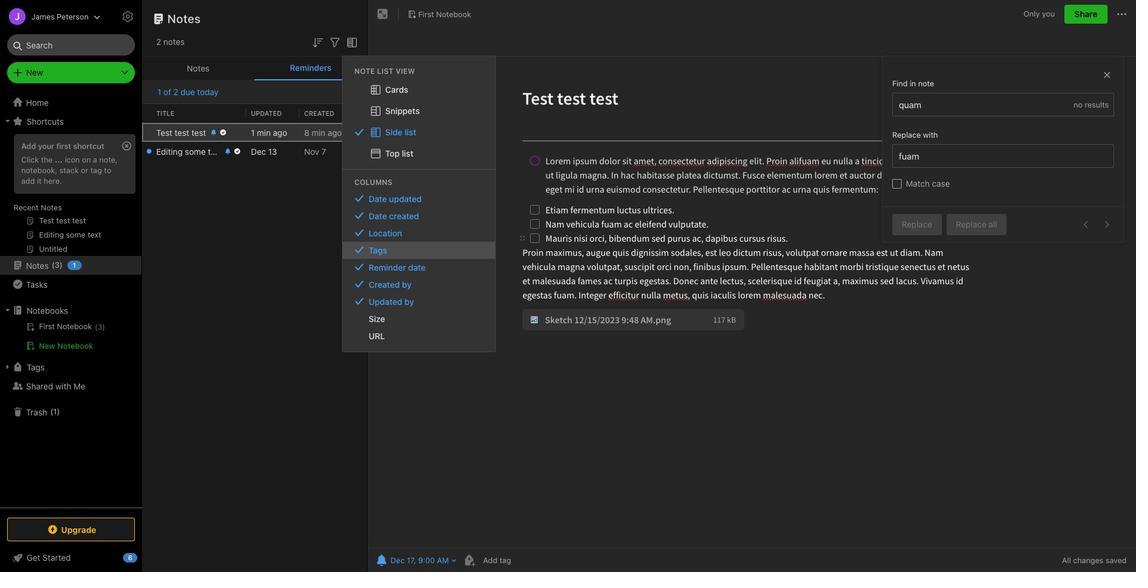 Task type: vqa. For each thing, say whether or not it's contained in the screenshot.
9:00
yes



Task type: describe. For each thing, give the bounding box(es) containing it.
notebooks link
[[0, 301, 141, 320]]

add
[[21, 176, 35, 186]]

) inside new notebook group
[[102, 323, 105, 332]]

notes button
[[142, 57, 254, 80]]

Help and Learning task checklist field
[[0, 549, 142, 568]]

stack
[[59, 166, 79, 175]]

all
[[989, 220, 997, 230]]

8 min ago
[[304, 128, 342, 138]]

click the ...
[[21, 155, 63, 164]]

list for top list
[[402, 148, 414, 158]]

recent notes
[[14, 203, 62, 212]]

shortcuts
[[27, 116, 64, 126]]

snippets
[[385, 106, 420, 116]]

date updated link
[[343, 190, 495, 208]]

( inside new notebook group
[[95, 323, 98, 332]]

expand tags image
[[3, 363, 12, 372]]

shared
[[26, 381, 53, 391]]

Add filters field
[[328, 34, 342, 50]]

saved
[[1106, 556, 1127, 566]]

james peterson
[[31, 12, 89, 21]]

replace all button
[[947, 214, 1007, 236]]

notes
[[163, 37, 185, 47]]

Reminder options field
[[338, 84, 355, 100]]

( for trash
[[50, 407, 53, 417]]

notes inside group
[[41, 203, 62, 212]]

3 inside new notebook group
[[98, 323, 102, 332]]

you
[[1042, 9, 1055, 18]]

View options field
[[342, 34, 359, 50]]

tags inside tags link
[[369, 245, 387, 256]]

cards
[[385, 85, 408, 95]]

close image
[[1101, 69, 1113, 81]]

reminders button
[[254, 57, 367, 80]]

in
[[910, 79, 916, 88]]

today
[[197, 87, 219, 97]]

shared with me link
[[0, 377, 141, 396]]

dec for dec 17, 9:00 am
[[391, 556, 405, 566]]

dec 17, 9:00 am
[[391, 556, 449, 566]]

started
[[43, 553, 71, 563]]

notebook,
[[21, 166, 57, 175]]

notebook inside new notebook button
[[57, 341, 93, 351]]

home link
[[0, 93, 142, 112]]

changes
[[1073, 556, 1104, 566]]

all changes saved
[[1062, 556, 1127, 566]]

match case
[[906, 179, 950, 189]]

trash ( 1 )
[[26, 407, 60, 418]]

first
[[56, 141, 71, 151]]

dropdown list menu containing date updated
[[343, 190, 495, 345]]

tasks button
[[0, 275, 141, 294]]

replace with
[[892, 130, 938, 140]]

created
[[389, 211, 419, 221]]

ago for 1 min ago
[[273, 128, 287, 138]]

get
[[27, 553, 40, 563]]

title
[[156, 109, 174, 117]]

new notebook
[[39, 341, 93, 351]]

note
[[918, 79, 934, 88]]

am
[[437, 556, 449, 566]]

9:00
[[418, 556, 435, 566]]

results
[[1085, 100, 1109, 109]]

add tag image
[[462, 554, 476, 568]]

17,
[[407, 556, 416, 566]]

all
[[1062, 556, 1071, 566]]

new notebook group
[[0, 320, 141, 358]]

recent
[[14, 203, 39, 212]]

first for nov 7
[[357, 146, 374, 157]]

nov
[[304, 146, 319, 157]]

first notebook for 8 min ago
[[357, 128, 414, 138]]

updated by
[[369, 297, 414, 307]]

1 test from the left
[[175, 128, 189, 138]]

the
[[41, 155, 53, 164]]

no results
[[1074, 100, 1109, 109]]

( 3 )
[[95, 323, 105, 332]]

tags link
[[343, 242, 495, 259]]

replace for replace all
[[956, 220, 987, 230]]

cell for test test test
[[142, 123, 152, 142]]

by for updated by
[[405, 297, 414, 307]]

list for side list
[[405, 127, 416, 137]]

top list
[[385, 148, 414, 158]]

click
[[21, 155, 39, 164]]

size
[[369, 314, 385, 324]]

notebook inside 'first notebook' button
[[436, 9, 471, 19]]

1 for 1 of 2 due today
[[157, 87, 161, 97]]

icon on a note, notebook, stack or tag to add it here.
[[21, 155, 118, 186]]

tag
[[90, 166, 102, 175]]

note window element
[[368, 0, 1136, 573]]

expand note image
[[376, 7, 390, 21]]

size link
[[343, 311, 495, 328]]

0 vertical spatial location
[[357, 109, 391, 117]]

dropdown list menu containing cards
[[343, 79, 495, 164]]

Account field
[[0, 5, 100, 28]]

only
[[1024, 9, 1040, 18]]

here.
[[44, 176, 62, 186]]

share
[[1075, 9, 1098, 19]]

only you
[[1024, 9, 1055, 18]]

new button
[[7, 62, 135, 83]]

replace all
[[956, 220, 997, 230]]

8
[[304, 128, 309, 138]]

upgrade button
[[7, 518, 135, 542]]

1 inside trash ( 1 )
[[53, 407, 57, 417]]

first notebook for nov 7
[[357, 146, 414, 157]]

reminders
[[290, 63, 332, 73]]

dec 13
[[251, 146, 277, 157]]

date for date created
[[369, 211, 387, 221]]

of
[[163, 87, 171, 97]]

first notebook button
[[404, 6, 475, 22]]

first inside button
[[418, 9, 434, 19]]

Edit reminder field
[[373, 553, 457, 569]]

updated by link
[[343, 293, 495, 311]]

side list
[[385, 127, 416, 137]]

1 vertical spatial location
[[369, 228, 402, 238]]

dec 17, 9:00 am button
[[373, 553, 450, 569]]

notes ( 3 )
[[26, 261, 63, 271]]



Task type: locate. For each thing, give the bounding box(es) containing it.
( inside notes ( 3 )
[[52, 261, 55, 270]]

1 horizontal spatial min
[[312, 128, 325, 138]]

3 inside notes ( 3 )
[[55, 261, 60, 270]]

3
[[55, 261, 60, 270], [98, 323, 102, 332]]

) for trash
[[57, 407, 60, 417]]

0 vertical spatial )
[[60, 261, 63, 270]]

notes inside button
[[187, 63, 210, 73]]

new for new
[[26, 67, 43, 78]]

1 horizontal spatial tags
[[369, 245, 387, 256]]

1 cell from the top
[[142, 123, 152, 142]]

no
[[1074, 100, 1083, 109]]

...
[[55, 155, 63, 164]]

location link
[[343, 225, 495, 242]]

tags inside tags button
[[27, 362, 45, 373]]

replace for replace with
[[892, 130, 921, 140]]

1 for 1 min ago
[[251, 128, 255, 138]]

1 vertical spatial )
[[102, 323, 105, 332]]

tags button
[[0, 358, 141, 377]]

1 vertical spatial first notebook
[[357, 128, 414, 138]]

min right 8 on the top of page
[[312, 128, 325, 138]]

dec
[[251, 146, 266, 157], [391, 556, 405, 566]]

location
[[357, 109, 391, 117], [369, 228, 402, 238]]

Replace with text field
[[898, 145, 1109, 167]]

top list link
[[343, 143, 495, 164]]

date created link
[[343, 208, 495, 225]]

first left side
[[357, 128, 374, 138]]

notes up the tasks
[[26, 261, 49, 271]]

notebook
[[436, 9, 471, 19], [376, 128, 414, 138], [376, 146, 414, 157], [57, 341, 93, 351]]

min for 8
[[312, 128, 325, 138]]

new inside popup button
[[26, 67, 43, 78]]

0 horizontal spatial ago
[[273, 128, 287, 138]]

reminder
[[369, 263, 406, 273]]

date
[[369, 194, 387, 204], [369, 211, 387, 221]]

replace for replace
[[902, 220, 932, 230]]

2 date from the top
[[369, 211, 387, 221]]

13
[[268, 146, 277, 157]]

1 vertical spatial 3
[[98, 323, 102, 332]]

date down "date updated"
[[369, 211, 387, 221]]

list right side
[[405, 127, 416, 137]]

0 horizontal spatial created
[[304, 109, 334, 117]]

match
[[906, 179, 930, 189]]

created for created by
[[369, 280, 400, 290]]

home
[[26, 97, 49, 107]]

a
[[93, 155, 97, 164]]

0 vertical spatial tags
[[369, 245, 387, 256]]

1 horizontal spatial test
[[191, 128, 206, 138]]

) for notes
[[60, 261, 63, 270]]

by down reminder date
[[402, 280, 412, 290]]

1 for 1
[[73, 262, 76, 269]]

(
[[52, 261, 55, 270], [95, 323, 98, 332], [50, 407, 53, 417]]

tree containing home
[[0, 93, 142, 508]]

icon
[[65, 155, 80, 164]]

0 vertical spatial 2
[[156, 37, 161, 47]]

2 ago from the left
[[328, 128, 342, 138]]

add
[[21, 141, 36, 151]]

0 vertical spatial (
[[52, 261, 55, 270]]

1 ago from the left
[[273, 128, 287, 138]]

tags up reminder
[[369, 245, 387, 256]]

due
[[181, 87, 195, 97]]

url link
[[343, 328, 495, 345]]

nov 7
[[304, 146, 326, 157]]

1 vertical spatial updated
[[369, 297, 402, 307]]

Sort options field
[[311, 34, 325, 50]]

dec for dec 13
[[251, 146, 266, 157]]

More actions field
[[1115, 5, 1129, 24]]

3 up tasks button in the left of the page
[[55, 261, 60, 270]]

0 vertical spatial new
[[26, 67, 43, 78]]

cards link
[[343, 79, 495, 100]]

row group
[[142, 123, 779, 161]]

dec inside popup button
[[391, 556, 405, 566]]

group containing add your first shortcut
[[0, 131, 141, 261]]

notebooks
[[27, 306, 68, 316]]

cell left editing
[[142, 142, 152, 161]]

updated inside "updated by" 'link'
[[369, 297, 402, 307]]

2 dropdown list menu from the top
[[343, 190, 495, 345]]

dec left "17,"
[[391, 556, 405, 566]]

updated for updated by
[[369, 297, 402, 307]]

notes up today
[[187, 63, 210, 73]]

2 right of
[[173, 87, 178, 97]]

date for date updated
[[369, 194, 387, 204]]

6
[[128, 555, 132, 562]]

0 horizontal spatial 3
[[55, 261, 60, 270]]

1 vertical spatial 2
[[173, 87, 178, 97]]

notes up "notes"
[[167, 12, 201, 25]]

snippets link
[[343, 100, 495, 122]]

0 vertical spatial dropdown list menu
[[343, 79, 495, 164]]

) inside notes ( 3 )
[[60, 261, 63, 270]]

replace button
[[892, 214, 942, 236]]

it
[[37, 176, 42, 186]]

tasks
[[26, 280, 48, 290]]

location up side
[[357, 109, 391, 117]]

new for new notebook
[[39, 341, 55, 351]]

updated
[[389, 194, 422, 204]]

2 cell from the top
[[142, 142, 152, 161]]

1 vertical spatial first
[[357, 128, 374, 138]]

new up tags button
[[39, 341, 55, 351]]

0 horizontal spatial dec
[[251, 146, 266, 157]]

first right expand note icon
[[418, 9, 434, 19]]

side
[[385, 127, 403, 137]]

tab list
[[142, 57, 367, 80]]

3 down notebooks link
[[98, 323, 102, 332]]

min up dec 13
[[257, 128, 271, 138]]

new inside button
[[39, 341, 55, 351]]

trash
[[26, 407, 47, 418]]

get started
[[27, 553, 71, 563]]

Add tag field
[[482, 556, 571, 566]]

1 vertical spatial dec
[[391, 556, 405, 566]]

location down date created
[[369, 228, 402, 238]]

replace down match
[[902, 220, 932, 230]]

1 horizontal spatial 3
[[98, 323, 102, 332]]

top
[[385, 148, 400, 158]]

0 horizontal spatial tags
[[27, 362, 45, 373]]

updated for updated
[[251, 109, 282, 117]]

test right the test
[[175, 128, 189, 138]]

first left top
[[357, 146, 374, 157]]

created by link
[[343, 276, 495, 293]]

( down notebooks link
[[95, 323, 98, 332]]

new up home
[[26, 67, 43, 78]]

0 vertical spatial list
[[405, 127, 416, 137]]

list
[[405, 127, 416, 137], [402, 148, 414, 158]]

0 vertical spatial date
[[369, 194, 387, 204]]

with up match case
[[923, 130, 938, 140]]

dec left 13
[[251, 146, 266, 157]]

0 vertical spatial with
[[923, 130, 938, 140]]

tree
[[0, 93, 142, 508]]

1 up dec 13
[[251, 128, 255, 138]]

updated up 1 min ago
[[251, 109, 282, 117]]

1 vertical spatial dropdown list menu
[[343, 190, 495, 345]]

) up tasks button in the left of the page
[[60, 261, 63, 270]]

with for shared
[[55, 381, 71, 391]]

Note Editor text field
[[368, 57, 1136, 549]]

1 vertical spatial (
[[95, 323, 98, 332]]

created for created
[[304, 109, 334, 117]]

notes inside notes ( 3 )
[[26, 261, 49, 271]]

settings image
[[121, 9, 135, 24]]

0 vertical spatial first notebook
[[418, 9, 471, 19]]

0 horizontal spatial 2
[[156, 37, 161, 47]]

by inside the created by link
[[402, 280, 412, 290]]

on
[[82, 155, 91, 164]]

1 date from the top
[[369, 194, 387, 204]]

cell left the test
[[142, 123, 152, 142]]

view
[[396, 67, 415, 76]]

with left me
[[55, 381, 71, 391]]

0 vertical spatial created
[[304, 109, 334, 117]]

ago right 8 on the top of page
[[328, 128, 342, 138]]

( up tasks button in the left of the page
[[52, 261, 55, 270]]

row group containing test test test
[[142, 123, 779, 161]]

1 vertical spatial by
[[405, 297, 414, 307]]

2 left "notes"
[[156, 37, 161, 47]]

tab list containing reminders
[[142, 57, 367, 80]]

date created
[[369, 211, 419, 221]]

case
[[932, 179, 950, 189]]

ago up 13
[[273, 128, 287, 138]]

1 vertical spatial created
[[369, 280, 400, 290]]

add your first shortcut
[[21, 141, 104, 151]]

by for created by
[[402, 280, 412, 290]]

with inside note window element
[[923, 130, 938, 140]]

min for 1
[[257, 128, 271, 138]]

) inside trash ( 1 )
[[57, 407, 60, 417]]

by inside "updated by" 'link'
[[405, 297, 414, 307]]

1 min from the left
[[257, 128, 271, 138]]

tags menu item
[[343, 242, 495, 259]]

1 horizontal spatial ago
[[328, 128, 342, 138]]

2
[[156, 37, 161, 47], [173, 87, 178, 97]]

1 right trash
[[53, 407, 57, 417]]

share button
[[1065, 5, 1108, 24]]

2 test from the left
[[191, 128, 206, 138]]

with
[[923, 130, 938, 140], [55, 381, 71, 391]]

find in note
[[892, 79, 934, 88]]

side list link
[[343, 122, 495, 143]]

created down reminder
[[369, 280, 400, 290]]

1 left of
[[157, 87, 161, 97]]

0 vertical spatial by
[[402, 280, 412, 290]]

upgrade
[[61, 525, 96, 535]]

1 horizontal spatial with
[[923, 130, 938, 140]]

0 vertical spatial dec
[[251, 146, 266, 157]]

tags up the shared
[[27, 362, 45, 373]]

editing some text
[[156, 146, 222, 157]]

replace up select950 checkbox
[[892, 130, 921, 140]]

updated down created by
[[369, 297, 402, 307]]

replace
[[892, 130, 921, 140], [902, 220, 932, 230], [956, 220, 987, 230]]

0 horizontal spatial test
[[175, 128, 189, 138]]

( for notes
[[52, 261, 55, 270]]

peterson
[[57, 12, 89, 21]]

find
[[892, 79, 908, 88]]

dec inside row group
[[251, 146, 266, 157]]

reminder date
[[369, 263, 426, 273]]

1 horizontal spatial created
[[369, 280, 400, 290]]

to
[[104, 166, 111, 175]]

first notebook inside 'first notebook' button
[[418, 9, 471, 19]]

some
[[185, 146, 206, 157]]

) down notebooks link
[[102, 323, 105, 332]]

2 vertical spatial first notebook
[[357, 146, 414, 157]]

created up 8 min ago
[[304, 109, 334, 117]]

list right top
[[402, 148, 414, 158]]

expand notebooks image
[[3, 306, 12, 315]]

date down columns
[[369, 194, 387, 204]]

editing
[[156, 146, 183, 157]]

dropdown list menu
[[343, 79, 495, 164], [343, 190, 495, 345]]

0 horizontal spatial with
[[55, 381, 71, 391]]

1 vertical spatial with
[[55, 381, 71, 391]]

1 horizontal spatial dec
[[391, 556, 405, 566]]

date inside 'link'
[[369, 211, 387, 221]]

replace left all
[[956, 220, 987, 230]]

1 vertical spatial list
[[402, 148, 414, 158]]

with for replace
[[923, 130, 938, 140]]

2 vertical spatial (
[[50, 407, 53, 417]]

shortcuts button
[[0, 112, 141, 131]]

1 inside row group
[[251, 128, 255, 138]]

2 vertical spatial first
[[357, 146, 374, 157]]

0 horizontal spatial updated
[[251, 109, 282, 117]]

1 horizontal spatial updated
[[369, 297, 402, 307]]

2 vertical spatial )
[[57, 407, 60, 417]]

1 vertical spatial date
[[369, 211, 387, 221]]

0 vertical spatial first
[[418, 9, 434, 19]]

( right trash
[[50, 407, 53, 417]]

ago for 8 min ago
[[328, 128, 342, 138]]

me
[[74, 381, 85, 391]]

1 dropdown list menu from the top
[[343, 79, 495, 164]]

first for 8 min ago
[[357, 128, 374, 138]]

cell for editing some text
[[142, 142, 152, 161]]

min
[[257, 128, 271, 138], [312, 128, 325, 138]]

cell
[[142, 123, 152, 142], [142, 142, 152, 161]]

Search text field
[[15, 34, 127, 56]]

1 vertical spatial new
[[39, 341, 55, 351]]

Match case checkbox
[[892, 179, 902, 188]]

test
[[156, 128, 172, 138]]

) right trash
[[57, 407, 60, 417]]

( inside trash ( 1 )
[[50, 407, 53, 417]]

2 min from the left
[[312, 128, 325, 138]]

notes right recent
[[41, 203, 62, 212]]

more actions image
[[1115, 7, 1129, 21]]

shared with me
[[26, 381, 85, 391]]

with inside shared with me link
[[55, 381, 71, 391]]

0 vertical spatial 3
[[55, 261, 60, 270]]

test
[[175, 128, 189, 138], [191, 128, 206, 138]]

note
[[354, 67, 375, 76]]

tags
[[369, 245, 387, 256], [27, 362, 45, 373]]

0 horizontal spatial min
[[257, 128, 271, 138]]

click to collapse image
[[138, 551, 146, 565]]

by up "size" link
[[405, 297, 414, 307]]

1 horizontal spatial 2
[[173, 87, 178, 97]]

add filters image
[[328, 35, 342, 50]]

date updated
[[369, 194, 422, 204]]

1 up tasks button in the left of the page
[[73, 262, 76, 269]]

None search field
[[15, 34, 127, 56]]

Find in note text field
[[898, 94, 1074, 116]]

group
[[0, 131, 141, 261]]

test up some
[[191, 128, 206, 138]]

note list view
[[354, 67, 415, 76]]

notes
[[167, 12, 201, 25], [187, 63, 210, 73], [41, 203, 62, 212], [26, 261, 49, 271]]

1 vertical spatial tags
[[27, 362, 45, 373]]

0 vertical spatial updated
[[251, 109, 282, 117]]



